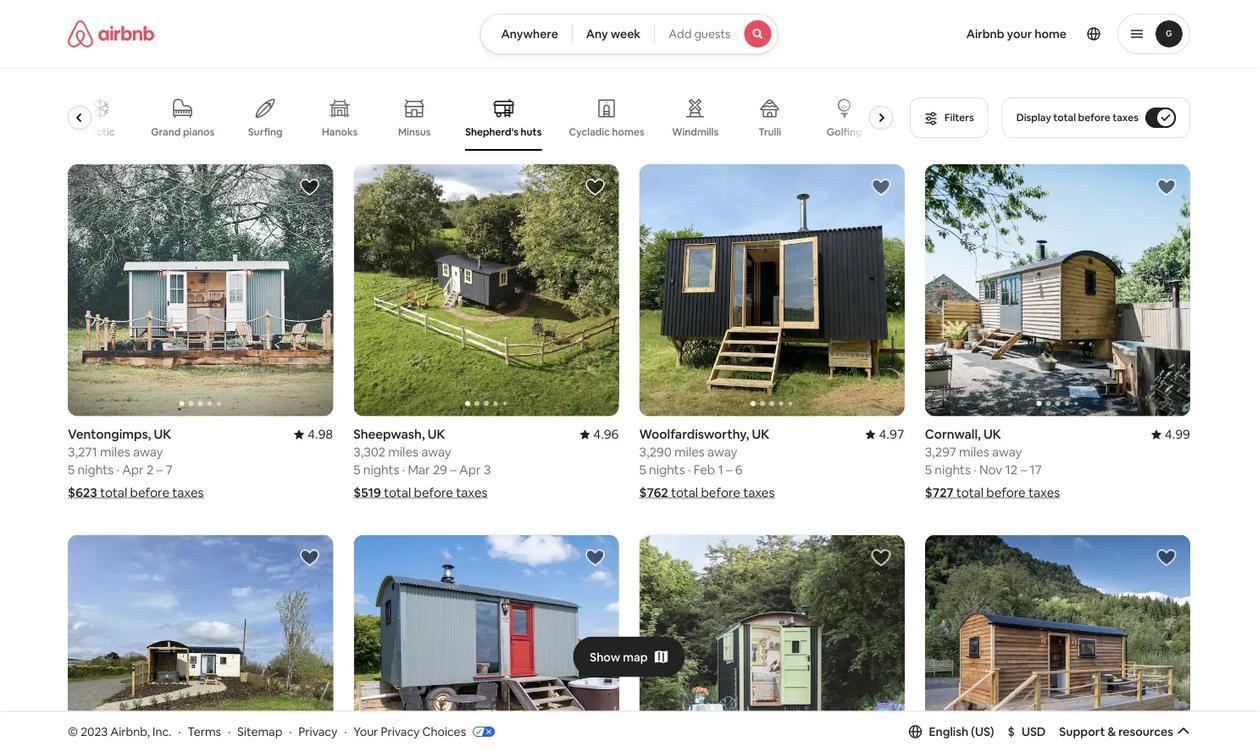 Task type: vqa. For each thing, say whether or not it's contained in the screenshot.


Task type: locate. For each thing, give the bounding box(es) containing it.
nights down 3,271
[[78, 462, 114, 479]]

nights for 3,302
[[363, 462, 400, 479]]

5 for 3,271 miles away
[[68, 462, 75, 479]]

before down '2'
[[130, 485, 170, 502]]

resources
[[1119, 725, 1174, 740]]

before inside ventongimps, uk 3,271 miles away 5 nights · apr 2 – 7 $623 total before taxes
[[130, 485, 170, 502]]

uk for woolfardisworthy, uk
[[752, 426, 770, 443]]

1 horizontal spatial privacy
[[381, 724, 420, 740]]

total inside cornwall, uk 3,297 miles away 5 nights · nov 12 – 17 $727 total before taxes
[[957, 485, 984, 502]]

4 miles from the left
[[960, 444, 990, 461]]

3 5 from the left
[[640, 462, 647, 479]]

terms link
[[188, 724, 221, 740]]

total down feb
[[671, 485, 699, 502]]

· inside ventongimps, uk 3,271 miles away 5 nights · apr 2 – 7 $623 total before taxes
[[116, 462, 119, 479]]

add guests button
[[655, 14, 779, 54]]

total inside woolfardisworthy, uk 3,290 miles away 5 nights · feb 1 – 6 $762 total before taxes
[[671, 485, 699, 502]]

· left '2'
[[116, 462, 119, 479]]

apr left '2'
[[122, 462, 144, 479]]

anywhere
[[501, 26, 558, 42]]

home
[[1035, 26, 1067, 42]]

show map button
[[573, 637, 686, 678]]

7
[[166, 462, 173, 479]]

5 inside woolfardisworthy, uk 3,290 miles away 5 nights · feb 1 – 6 $762 total before taxes
[[640, 462, 647, 479]]

3 miles from the left
[[675, 444, 705, 461]]

group
[[68, 85, 900, 151], [68, 164, 333, 417], [354, 164, 619, 417], [640, 164, 905, 417], [926, 164, 1191, 417], [68, 535, 333, 753], [354, 535, 619, 753], [640, 535, 905, 753], [926, 535, 1191, 753]]

ventongimps,
[[68, 426, 151, 443]]

3 – from the left
[[726, 462, 733, 479]]

add guests
[[669, 26, 731, 42]]

1 horizontal spatial apr
[[460, 462, 481, 479]]

· right terms
[[228, 724, 231, 740]]

away up the 12
[[993, 444, 1023, 461]]

1
[[718, 462, 724, 479]]

12
[[1006, 462, 1018, 479]]

– for 2
[[157, 462, 163, 479]]

away
[[133, 444, 163, 461], [422, 444, 452, 461], [708, 444, 738, 461], [993, 444, 1023, 461]]

apr
[[122, 462, 144, 479], [460, 462, 481, 479]]

– right 1
[[726, 462, 733, 479]]

filters button
[[911, 97, 989, 138]]

taxes inside woolfardisworthy, uk 3,290 miles away 5 nights · feb 1 – 6 $762 total before taxes
[[744, 485, 775, 502]]

before
[[1079, 111, 1111, 124], [130, 485, 170, 502], [414, 485, 453, 502], [701, 485, 741, 502], [987, 485, 1026, 502]]

uk up the 7
[[154, 426, 172, 443]]

total right $623
[[100, 485, 127, 502]]

total right $727
[[957, 485, 984, 502]]

privacy left your
[[299, 724, 338, 740]]

your
[[354, 724, 378, 740]]

before for cornwall, uk 3,297 miles away 5 nights · nov 12 – 17 $727 total before taxes
[[987, 485, 1026, 502]]

uk inside cornwall, uk 3,297 miles away 5 nights · nov 12 – 17 $727 total before taxes
[[984, 426, 1002, 443]]

uk for cornwall, uk
[[984, 426, 1002, 443]]

4.98
[[308, 426, 333, 443]]

before inside woolfardisworthy, uk 3,290 miles away 5 nights · feb 1 – 6 $762 total before taxes
[[701, 485, 741, 502]]

© 2023 airbnb, inc. ·
[[68, 724, 181, 740]]

total right display at the top right
[[1054, 111, 1077, 124]]

away inside cornwall, uk 3,297 miles away 5 nights · nov 12 – 17 $727 total before taxes
[[993, 444, 1023, 461]]

– right 29
[[450, 462, 457, 479]]

before for ventongimps, uk 3,271 miles away 5 nights · apr 2 – 7 $623 total before taxes
[[130, 485, 170, 502]]

2 – from the left
[[450, 462, 457, 479]]

apr inside ventongimps, uk 3,271 miles away 5 nights · apr 2 – 7 $623 total before taxes
[[122, 462, 144, 479]]

before right display at the top right
[[1079, 111, 1111, 124]]

before down 29
[[414, 485, 453, 502]]

total right $519
[[384, 485, 411, 502]]

taxes for cornwall, uk 3,297 miles away 5 nights · nov 12 – 17 $727 total before taxes
[[1029, 485, 1061, 502]]

– inside ventongimps, uk 3,271 miles away 5 nights · apr 2 – 7 $623 total before taxes
[[157, 462, 163, 479]]

4 nights from the left
[[935, 462, 971, 479]]

before for woolfardisworthy, uk 3,290 miles away 5 nights · feb 1 – 6 $762 total before taxes
[[701, 485, 741, 502]]

nights inside ventongimps, uk 3,271 miles away 5 nights · apr 2 – 7 $623 total before taxes
[[78, 462, 114, 479]]

2 uk from the left
[[428, 426, 446, 443]]

2 privacy from the left
[[381, 724, 420, 740]]

privacy inside your privacy choices link
[[381, 724, 420, 740]]

support & resources
[[1060, 725, 1174, 740]]

sitemap link
[[237, 724, 283, 740]]

add to wishlist: weem, uk image
[[1157, 548, 1178, 568]]

taxes
[[1113, 111, 1139, 124], [172, 485, 204, 502], [456, 485, 488, 502], [744, 485, 775, 502], [1029, 485, 1061, 502]]

cycladic homes
[[570, 125, 645, 139]]

4 uk from the left
[[984, 426, 1002, 443]]

1 apr from the left
[[122, 462, 144, 479]]

support & resources button
[[1060, 725, 1191, 740]]

– inside woolfardisworthy, uk 3,290 miles away 5 nights · feb 1 – 6 $762 total before taxes
[[726, 462, 733, 479]]

2 nights from the left
[[363, 462, 400, 479]]

shepherd's huts
[[466, 125, 543, 138]]

5 down 3,271
[[68, 462, 75, 479]]

uk up 29
[[428, 426, 446, 443]]

nights
[[78, 462, 114, 479], [363, 462, 400, 479], [649, 462, 685, 479], [935, 462, 971, 479]]

&
[[1108, 725, 1117, 740]]

$762
[[640, 485, 669, 502]]

3 nights from the left
[[649, 462, 685, 479]]

taxes inside ventongimps, uk 3,271 miles away 5 nights · apr 2 – 7 $623 total before taxes
[[172, 485, 204, 502]]

5 inside sheepwash, uk 3,302 miles away 5 nights · mar 29 – apr 3 $519 total before taxes
[[354, 462, 361, 479]]

before inside sheepwash, uk 3,302 miles away 5 nights · mar 29 – apr 3 $519 total before taxes
[[414, 485, 453, 502]]

1 5 from the left
[[68, 462, 75, 479]]

$519
[[354, 485, 381, 502]]

1 uk from the left
[[154, 426, 172, 443]]

nights inside cornwall, uk 3,297 miles away 5 nights · nov 12 – 17 $727 total before taxes
[[935, 462, 971, 479]]

before down the 12
[[987, 485, 1026, 502]]

minsus
[[399, 125, 431, 139]]

nights down 3,290
[[649, 462, 685, 479]]

ventongimps, uk 3,271 miles away 5 nights · apr 2 – 7 $623 total before taxes
[[68, 426, 204, 502]]

uk right woolfardisworthy,
[[752, 426, 770, 443]]

2 apr from the left
[[460, 462, 481, 479]]

5 inside cornwall, uk 3,297 miles away 5 nights · nov 12 – 17 $727 total before taxes
[[926, 462, 933, 479]]

mar
[[408, 462, 430, 479]]

4 away from the left
[[993, 444, 1023, 461]]

5 inside ventongimps, uk 3,271 miles away 5 nights · apr 2 – 7 $623 total before taxes
[[68, 462, 75, 479]]

away inside sheepwash, uk 3,302 miles away 5 nights · mar 29 – apr 3 $519 total before taxes
[[422, 444, 452, 461]]

3
[[484, 462, 491, 479]]

3 uk from the left
[[752, 426, 770, 443]]

taxes inside button
[[1113, 111, 1139, 124]]

5 for 3,290 miles away
[[640, 462, 647, 479]]

0 horizontal spatial privacy
[[299, 724, 338, 740]]

nights down 3,302
[[363, 462, 400, 479]]

away up 29
[[422, 444, 452, 461]]

away inside ventongimps, uk 3,271 miles away 5 nights · apr 2 – 7 $623 total before taxes
[[133, 444, 163, 461]]

sitemap
[[237, 724, 283, 740]]

away for 2
[[133, 444, 163, 461]]

miles inside sheepwash, uk 3,302 miles away 5 nights · mar 29 – apr 3 $519 total before taxes
[[388, 444, 419, 461]]

miles inside cornwall, uk 3,297 miles away 5 nights · nov 12 – 17 $727 total before taxes
[[960, 444, 990, 461]]

total for cornwall, uk 3,297 miles away 5 nights · nov 12 – 17 $727 total before taxes
[[957, 485, 984, 502]]

5 down 3,290
[[640, 462, 647, 479]]

miles
[[100, 444, 130, 461], [388, 444, 419, 461], [675, 444, 705, 461], [960, 444, 990, 461]]

–
[[157, 462, 163, 479], [450, 462, 457, 479], [726, 462, 733, 479], [1021, 462, 1027, 479]]

$623
[[68, 485, 97, 502]]

nights down 3,297
[[935, 462, 971, 479]]

3 away from the left
[[708, 444, 738, 461]]

4 – from the left
[[1021, 462, 1027, 479]]

4 5 from the left
[[926, 462, 933, 479]]

away inside woolfardisworthy, uk 3,290 miles away 5 nights · feb 1 – 6 $762 total before taxes
[[708, 444, 738, 461]]

any week button
[[572, 14, 655, 54]]

· left mar
[[402, 462, 405, 479]]

– left the 7
[[157, 462, 163, 479]]

– inside sheepwash, uk 3,302 miles away 5 nights · mar 29 – apr 3 $519 total before taxes
[[450, 462, 457, 479]]

5 for 3,302 miles away
[[354, 462, 361, 479]]

taxes inside sheepwash, uk 3,302 miles away 5 nights · mar 29 – apr 3 $519 total before taxes
[[456, 485, 488, 502]]

– left the 17
[[1021, 462, 1027, 479]]

1 miles from the left
[[100, 444, 130, 461]]

3,302
[[354, 444, 386, 461]]

miles inside woolfardisworthy, uk 3,290 miles away 5 nights · feb 1 – 6 $762 total before taxes
[[675, 444, 705, 461]]

away up 1
[[708, 444, 738, 461]]

nights inside woolfardisworthy, uk 3,290 miles away 5 nights · feb 1 – 6 $762 total before taxes
[[649, 462, 685, 479]]

total inside ventongimps, uk 3,271 miles away 5 nights · apr 2 – 7 $623 total before taxes
[[100, 485, 127, 502]]

·
[[116, 462, 119, 479], [402, 462, 405, 479], [688, 462, 691, 479], [974, 462, 977, 479], [178, 724, 181, 740], [228, 724, 231, 740], [289, 724, 292, 740], [344, 724, 347, 740]]

add to wishlist: kidwelly, uk image
[[585, 548, 606, 568]]

nights inside sheepwash, uk 3,302 miles away 5 nights · mar 29 – apr 3 $519 total before taxes
[[363, 462, 400, 479]]

taxes inside cornwall, uk 3,297 miles away 5 nights · nov 12 – 17 $727 total before taxes
[[1029, 485, 1061, 502]]

uk inside sheepwash, uk 3,302 miles away 5 nights · mar 29 – apr 3 $519 total before taxes
[[428, 426, 446, 443]]

None search field
[[480, 14, 779, 54]]

uk inside ventongimps, uk 3,271 miles away 5 nights · apr 2 – 7 $623 total before taxes
[[154, 426, 172, 443]]

uk
[[154, 426, 172, 443], [428, 426, 446, 443], [752, 426, 770, 443], [984, 426, 1002, 443]]

miles down sheepwash,
[[388, 444, 419, 461]]

surfing
[[249, 125, 283, 139]]

apr left 3
[[460, 462, 481, 479]]

– for 1
[[726, 462, 733, 479]]

before inside cornwall, uk 3,297 miles away 5 nights · nov 12 – 17 $727 total before taxes
[[987, 485, 1026, 502]]

2 miles from the left
[[388, 444, 419, 461]]

uk up nov
[[984, 426, 1002, 443]]

guests
[[695, 26, 731, 42]]

before down 1
[[701, 485, 741, 502]]

– inside cornwall, uk 3,297 miles away 5 nights · nov 12 – 17 $727 total before taxes
[[1021, 462, 1027, 479]]

your privacy choices link
[[354, 724, 495, 741]]

1 – from the left
[[157, 462, 163, 479]]

total inside sheepwash, uk 3,302 miles away 5 nights · mar 29 – apr 3 $519 total before taxes
[[384, 485, 411, 502]]

week
[[611, 26, 641, 42]]

taxes for woolfardisworthy, uk 3,290 miles away 5 nights · feb 1 – 6 $762 total before taxes
[[744, 485, 775, 502]]

5
[[68, 462, 75, 479], [354, 462, 361, 479], [640, 462, 647, 479], [926, 462, 933, 479]]

privacy right your
[[381, 724, 420, 740]]

miles inside ventongimps, uk 3,271 miles away 5 nights · apr 2 – 7 $623 total before taxes
[[100, 444, 130, 461]]

· left nov
[[974, 462, 977, 479]]

4.99 out of 5 average rating image
[[1152, 426, 1191, 443]]

uk inside woolfardisworthy, uk 3,290 miles away 5 nights · feb 1 – 6 $762 total before taxes
[[752, 426, 770, 443]]

miles up nov
[[960, 444, 990, 461]]

away for 1
[[708, 444, 738, 461]]

group containing shepherd's huts
[[68, 85, 900, 151]]

5 down 3,297
[[926, 462, 933, 479]]

miles down woolfardisworthy,
[[675, 444, 705, 461]]

golfing
[[828, 125, 863, 139]]

apr inside sheepwash, uk 3,302 miles away 5 nights · mar 29 – apr 3 $519 total before taxes
[[460, 462, 481, 479]]

privacy
[[299, 724, 338, 740], [381, 724, 420, 740]]

4.97 out of 5 average rating image
[[866, 426, 905, 443]]

add to wishlist: ventongimps, uk image
[[299, 177, 320, 198]]

huts
[[521, 125, 543, 138]]

0 horizontal spatial apr
[[122, 462, 144, 479]]

1 nights from the left
[[78, 462, 114, 479]]

©
[[68, 724, 78, 740]]

homes
[[613, 125, 645, 139]]

2 away from the left
[[422, 444, 452, 461]]

5 down 3,302
[[354, 462, 361, 479]]

29
[[433, 462, 448, 479]]

miles down ventongimps,
[[100, 444, 130, 461]]

2 5 from the left
[[354, 462, 361, 479]]

· left feb
[[688, 462, 691, 479]]

add to wishlist: sheepwash, uk image
[[585, 177, 606, 198]]

miles for apr
[[100, 444, 130, 461]]

$ usd
[[1008, 725, 1046, 740]]

nights for 3,290
[[649, 462, 685, 479]]

3,297
[[926, 444, 957, 461]]

total
[[1054, 111, 1077, 124], [100, 485, 127, 502], [384, 485, 411, 502], [671, 485, 699, 502], [957, 485, 984, 502]]

away up '2'
[[133, 444, 163, 461]]

show
[[590, 650, 621, 665]]

add to wishlist: causeway coast and glens, uk image
[[299, 548, 320, 568]]

– for 12
[[1021, 462, 1027, 479]]

before inside button
[[1079, 111, 1111, 124]]

1 away from the left
[[133, 444, 163, 461]]



Task type: describe. For each thing, give the bounding box(es) containing it.
woolfardisworthy, uk 3,290 miles away 5 nights · feb 1 – 6 $762 total before taxes
[[640, 426, 775, 502]]

choices
[[423, 724, 466, 740]]

sheepwash, uk 3,302 miles away 5 nights · mar 29 – apr 3 $519 total before taxes
[[354, 426, 491, 502]]

total for ventongimps, uk 3,271 miles away 5 nights · apr 2 – 7 $623 total before taxes
[[100, 485, 127, 502]]

$
[[1008, 725, 1016, 740]]

2023
[[81, 724, 108, 740]]

english
[[930, 725, 969, 740]]

any week
[[586, 26, 641, 42]]

add to wishlist: woolfardisworthy, uk image
[[871, 177, 892, 198]]

airbnb,
[[110, 724, 150, 740]]

3,271
[[68, 444, 97, 461]]

uk for ventongimps, uk
[[154, 426, 172, 443]]

(us)
[[972, 725, 995, 740]]

cornwall, uk 3,297 miles away 5 nights · nov 12 – 17 $727 total before taxes
[[926, 426, 1061, 502]]

arctic
[[86, 125, 115, 139]]

airbnb your home link
[[957, 16, 1077, 52]]

nights for 3,297
[[935, 462, 971, 479]]

miles for feb
[[675, 444, 705, 461]]

uk for sheepwash, uk
[[428, 426, 446, 443]]

4.97
[[880, 426, 905, 443]]

woolfardisworthy,
[[640, 426, 750, 443]]

2
[[147, 462, 154, 479]]

display total before taxes
[[1017, 111, 1139, 124]]

grand
[[151, 125, 181, 139]]

terms
[[188, 724, 221, 740]]

· right the inc.
[[178, 724, 181, 740]]

away for 12
[[993, 444, 1023, 461]]

$727
[[926, 485, 954, 502]]

sheepwash,
[[354, 426, 425, 443]]

privacy link
[[299, 724, 338, 740]]

– for 29
[[450, 462, 457, 479]]

filters
[[945, 111, 975, 124]]

away for 29
[[422, 444, 452, 461]]

english (us) button
[[909, 725, 995, 740]]

add
[[669, 26, 692, 42]]

usd
[[1022, 725, 1046, 740]]

windmills
[[673, 125, 720, 139]]

pianos
[[183, 125, 215, 139]]

inc.
[[153, 724, 172, 740]]

· inside sheepwash, uk 3,302 miles away 5 nights · mar 29 – apr 3 $519 total before taxes
[[402, 462, 405, 479]]

4.96
[[594, 426, 619, 443]]

show map
[[590, 650, 648, 665]]

6
[[736, 462, 743, 479]]

· left your
[[344, 724, 347, 740]]

· inside woolfardisworthy, uk 3,290 miles away 5 nights · feb 1 – 6 $762 total before taxes
[[688, 462, 691, 479]]

grand pianos
[[151, 125, 215, 139]]

your privacy choices
[[354, 724, 466, 740]]

5 for 3,297 miles away
[[926, 462, 933, 479]]

your
[[1008, 26, 1033, 42]]

4.96 out of 5 average rating image
[[580, 426, 619, 443]]

shepherd's
[[466, 125, 519, 138]]

· left the privacy link
[[289, 724, 292, 740]]

add to wishlist: cornwall, uk image
[[1157, 177, 1178, 198]]

anywhere button
[[480, 14, 573, 54]]

add to wishlist: trelill, uk image
[[871, 548, 892, 568]]

airbnb
[[967, 26, 1005, 42]]

feb
[[694, 462, 716, 479]]

none search field containing anywhere
[[480, 14, 779, 54]]

support
[[1060, 725, 1106, 740]]

hanoks
[[323, 125, 358, 139]]

1 privacy from the left
[[299, 724, 338, 740]]

map
[[623, 650, 648, 665]]

3,290
[[640, 444, 672, 461]]

cornwall,
[[926, 426, 982, 443]]

miles for mar
[[388, 444, 419, 461]]

any
[[586, 26, 608, 42]]

· inside cornwall, uk 3,297 miles away 5 nights · nov 12 – 17 $727 total before taxes
[[974, 462, 977, 479]]

profile element
[[799, 0, 1191, 68]]

4.99
[[1165, 426, 1191, 443]]

total for woolfardisworthy, uk 3,290 miles away 5 nights · feb 1 – 6 $762 total before taxes
[[671, 485, 699, 502]]

terms · sitemap · privacy ·
[[188, 724, 347, 740]]

english (us)
[[930, 725, 995, 740]]

airbnb your home
[[967, 26, 1067, 42]]

total inside button
[[1054, 111, 1077, 124]]

trulli
[[759, 125, 782, 139]]

miles for nov
[[960, 444, 990, 461]]

cycladic
[[570, 125, 611, 139]]

display
[[1017, 111, 1052, 124]]

4.98 out of 5 average rating image
[[294, 426, 333, 443]]

nov
[[980, 462, 1003, 479]]

taxes for ventongimps, uk 3,271 miles away 5 nights · apr 2 – 7 $623 total before taxes
[[172, 485, 204, 502]]

display total before taxes button
[[1003, 97, 1191, 138]]

nights for 3,271
[[78, 462, 114, 479]]

17
[[1030, 462, 1042, 479]]



